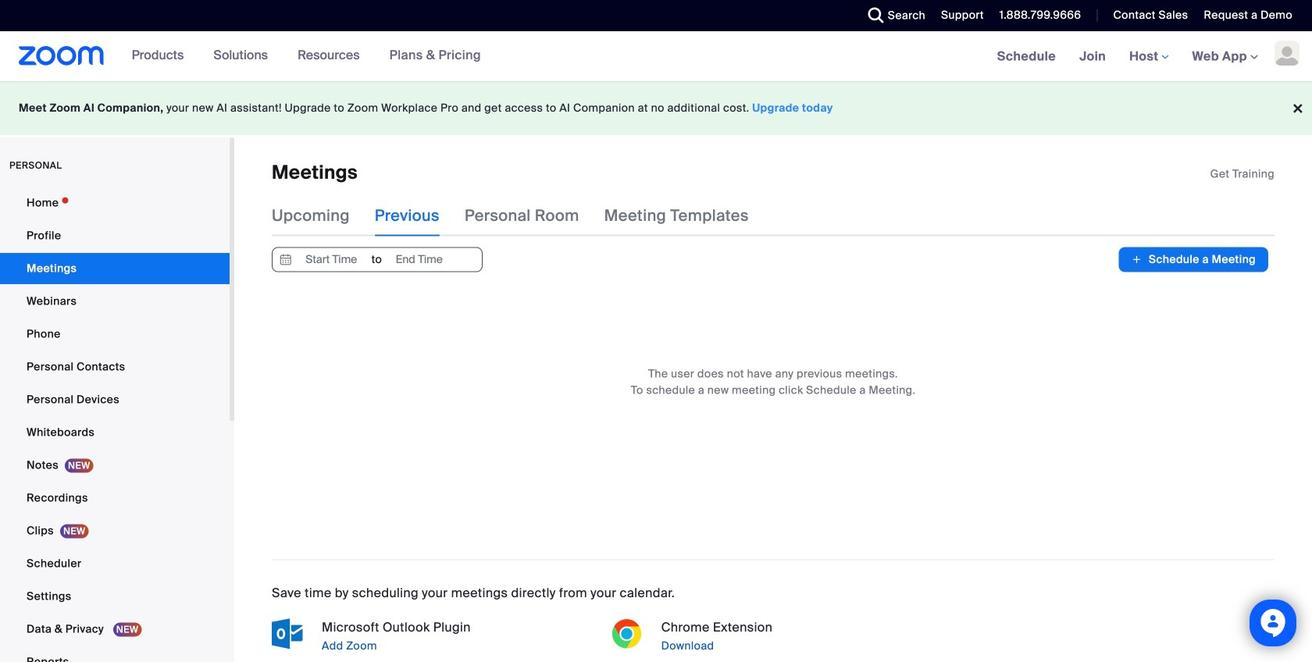 Task type: describe. For each thing, give the bounding box(es) containing it.
tabs of meeting tab list
[[272, 196, 774, 236]]

date image
[[277, 248, 295, 271]]

meetings navigation
[[986, 31, 1313, 82]]

profile picture image
[[1275, 41, 1300, 66]]

personal menu menu
[[0, 188, 230, 663]]

add image
[[1132, 252, 1143, 268]]



Task type: locate. For each thing, give the bounding box(es) containing it.
product information navigation
[[120, 31, 493, 81]]

Date Range Picker Start field
[[295, 248, 368, 271]]

application
[[1211, 166, 1275, 182]]

zoom logo image
[[19, 46, 104, 66]]

footer
[[0, 81, 1313, 135]]

Date Range Picker End field
[[383, 248, 456, 271]]

banner
[[0, 31, 1313, 82]]



Task type: vqa. For each thing, say whether or not it's contained in the screenshot.
after
no



